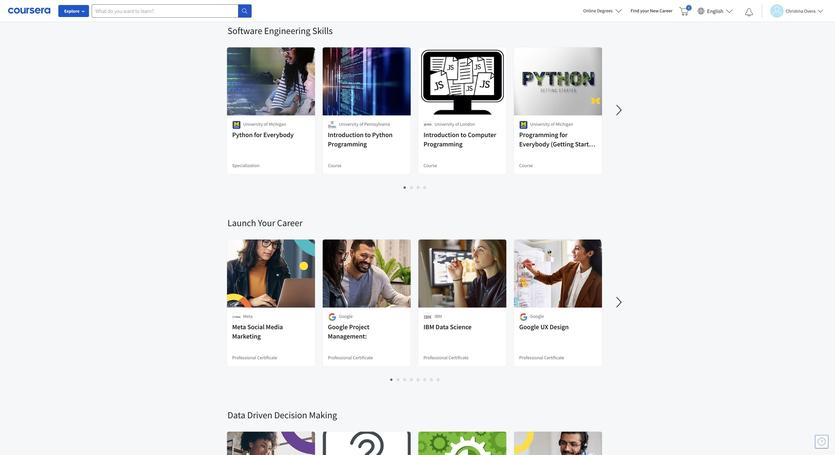 Task type: vqa. For each thing, say whether or not it's contained in the screenshot.


Task type: locate. For each thing, give the bounding box(es) containing it.
data left driven
[[228, 409, 246, 421]]

1 vertical spatial 2 button
[[395, 376, 402, 383]]

introduction inside "introduction to computer programming"
[[424, 130, 460, 139]]

1 horizontal spatial 4 button
[[422, 183, 429, 191]]

0 vertical spatial list
[[228, 183, 603, 191]]

google image
[[520, 313, 528, 321]]

4 for software engineering skills
[[424, 184, 427, 190]]

0 horizontal spatial 3
[[404, 376, 407, 383]]

project
[[349, 323, 370, 331]]

ask questions to make data-driven decisions course by google, image
[[323, 432, 411, 455]]

1 horizontal spatial python
[[372, 130, 393, 139]]

2 professional certificate from the left
[[328, 355, 373, 361]]

for
[[254, 130, 262, 139], [560, 130, 568, 139]]

professional certificate for science
[[424, 355, 469, 361]]

0 horizontal spatial introduction
[[328, 130, 364, 139]]

career right "your"
[[277, 217, 303, 229]]

4 professional certificate from the left
[[520, 355, 565, 361]]

university of london
[[435, 121, 475, 127]]

1 vertical spatial everybody
[[520, 140, 550, 148]]

2 michigan from the left
[[556, 121, 574, 127]]

0 horizontal spatial data
[[228, 409, 246, 421]]

engineering
[[264, 25, 311, 37]]

3 button for career
[[402, 376, 409, 383]]

university
[[243, 121, 263, 127], [339, 121, 359, 127], [435, 121, 454, 127], [531, 121, 550, 127]]

michigan
[[269, 121, 286, 127], [556, 121, 574, 127]]

1 inside the launch your career carousel "element"
[[391, 376, 393, 383]]

introduction down university of london icon
[[424, 130, 460, 139]]

3 for career
[[404, 376, 407, 383]]

2 python from the left
[[372, 130, 393, 139]]

university of michigan image
[[520, 121, 528, 129]]

launch
[[228, 217, 256, 229]]

2 course from the left
[[424, 162, 437, 168]]

of up introduction to python programming
[[360, 121, 364, 127]]

0 vertical spatial 4
[[424, 184, 427, 190]]

professional certificate for management:
[[328, 355, 373, 361]]

of up programming for everybody (getting started with python)
[[551, 121, 555, 127]]

explore button
[[58, 5, 89, 17]]

1 button inside 'software engineering skills carousel' element
[[402, 183, 409, 191]]

programming inside "introduction to computer programming"
[[424, 140, 463, 148]]

university of pennsylvania
[[339, 121, 390, 127]]

4
[[424, 184, 427, 190], [411, 376, 413, 383]]

1 for from the left
[[254, 130, 262, 139]]

google project management:
[[328, 323, 370, 340]]

What do you want to learn? text field
[[92, 4, 239, 18]]

introduction
[[328, 130, 364, 139], [424, 130, 460, 139]]

university of michigan up python for everybody
[[243, 121, 286, 127]]

certificate
[[257, 355, 277, 361], [353, 355, 373, 361], [449, 355, 469, 361], [545, 355, 565, 361]]

2 of from the left
[[360, 121, 364, 127]]

michigan up (getting
[[556, 121, 574, 127]]

0 vertical spatial meta
[[243, 313, 253, 319]]

1 horizontal spatial ibm
[[435, 313, 442, 319]]

1 vertical spatial meta
[[232, 323, 246, 331]]

0 horizontal spatial 4 button
[[409, 376, 415, 383]]

1 professional from the left
[[232, 355, 256, 361]]

university for introduction to python programming
[[339, 121, 359, 127]]

1 button
[[402, 183, 409, 191], [389, 376, 395, 383]]

google right google icon in the left of the page
[[339, 313, 353, 319]]

michigan for python
[[269, 121, 286, 127]]

0 vertical spatial ibm
[[435, 313, 442, 319]]

science
[[450, 323, 472, 331]]

2
[[411, 184, 413, 190], [397, 376, 400, 383]]

2 university from the left
[[339, 121, 359, 127]]

0 vertical spatial everybody
[[264, 130, 294, 139]]

marketing
[[232, 332, 261, 340]]

certificate down meta social media marketing
[[257, 355, 277, 361]]

0 vertical spatial 2 button
[[409, 183, 415, 191]]

skills
[[313, 25, 333, 37]]

0 horizontal spatial for
[[254, 130, 262, 139]]

1 horizontal spatial everybody
[[520, 140, 550, 148]]

to inside introduction to python programming
[[365, 130, 371, 139]]

introduction down university of pennsylvania icon
[[328, 130, 364, 139]]

professional for meta social media marketing
[[232, 355, 256, 361]]

of for introduction to computer programming
[[455, 121, 459, 127]]

2 inside 'software engineering skills carousel' element
[[411, 184, 413, 190]]

meta down meta image
[[232, 323, 246, 331]]

help center image
[[818, 438, 826, 446]]

professional
[[232, 355, 256, 361], [328, 355, 352, 361], [424, 355, 448, 361], [520, 355, 544, 361]]

2 university of michigan from the left
[[531, 121, 574, 127]]

university of michigan
[[243, 121, 286, 127], [531, 121, 574, 127]]

of up python for everybody
[[264, 121, 268, 127]]

programming inside introduction to python programming
[[328, 140, 367, 148]]

1 for software engineering skills
[[404, 184, 407, 190]]

for up (getting
[[560, 130, 568, 139]]

3 certificate from the left
[[449, 355, 469, 361]]

1 professional certificate from the left
[[232, 355, 277, 361]]

everybody inside programming for everybody (getting started with python)
[[520, 140, 550, 148]]

for up specialization
[[254, 130, 262, 139]]

3 inside 'software engineering skills carousel' element
[[417, 184, 420, 190]]

1 vertical spatial ibm
[[424, 323, 435, 331]]

meta social media marketing
[[232, 323, 283, 340]]

1 horizontal spatial for
[[560, 130, 568, 139]]

data
[[436, 323, 449, 331], [228, 409, 246, 421]]

certificate down science
[[449, 355, 469, 361]]

meta right meta image
[[243, 313, 253, 319]]

certificate down the management:
[[353, 355, 373, 361]]

to for computer
[[461, 130, 467, 139]]

data analytics methods for marketing course by meta, image
[[514, 432, 603, 455]]

computer
[[468, 130, 497, 139]]

data inside the launch your career carousel "element"
[[436, 323, 449, 331]]

0 horizontal spatial 1
[[391, 376, 393, 383]]

3 of from the left
[[455, 121, 459, 127]]

introduction to computer programming
[[424, 130, 497, 148]]

programming down university of michigan icon on the top of the page
[[520, 130, 559, 139]]

3 inside the launch your career carousel "element"
[[404, 376, 407, 383]]

1 list from the top
[[228, 183, 603, 191]]

1 horizontal spatial 2 button
[[409, 183, 415, 191]]

4 inside 'software engineering skills carousel' element
[[424, 184, 427, 190]]

professional certificate down the management:
[[328, 355, 373, 361]]

2 horizontal spatial programming
[[520, 130, 559, 139]]

0 horizontal spatial everybody
[[264, 130, 294, 139]]

1 vertical spatial 1
[[391, 376, 393, 383]]

pennsylvania
[[365, 121, 390, 127]]

1 vertical spatial data
[[228, 409, 246, 421]]

1 michigan from the left
[[269, 121, 286, 127]]

ibm right ibm icon on the bottom right
[[435, 313, 442, 319]]

introduction inside introduction to python programming
[[328, 130, 364, 139]]

introduction for introduction to python programming
[[328, 130, 364, 139]]

1 university from the left
[[243, 121, 263, 127]]

0 horizontal spatial university of michigan
[[243, 121, 286, 127]]

university right university of michigan icon on the top of the page
[[531, 121, 550, 127]]

university right university of pennsylvania icon
[[339, 121, 359, 127]]

london
[[460, 121, 475, 127]]

decision
[[274, 409, 307, 421]]

0 vertical spatial 2
[[411, 184, 413, 190]]

university for programming for everybody (getting started with python)
[[531, 121, 550, 127]]

ibm down ibm icon on the bottom right
[[424, 323, 435, 331]]

0 horizontal spatial to
[[365, 130, 371, 139]]

7 button
[[429, 376, 435, 383]]

certificate down design
[[545, 355, 565, 361]]

ibm
[[435, 313, 442, 319], [424, 323, 435, 331]]

3 university from the left
[[435, 121, 454, 127]]

google down google image
[[520, 323, 540, 331]]

meta for meta social media marketing
[[232, 323, 246, 331]]

8
[[437, 376, 440, 383]]

google ux design
[[520, 323, 569, 331]]

(getting
[[551, 140, 574, 148]]

find your new career link
[[628, 7, 676, 15]]

1 horizontal spatial michigan
[[556, 121, 574, 127]]

to down the university of pennsylvania
[[365, 130, 371, 139]]

1 inside 'software engineering skills carousel' element
[[404, 184, 407, 190]]

1 horizontal spatial programming
[[424, 140, 463, 148]]

1 to from the left
[[365, 130, 371, 139]]

ibm for ibm
[[435, 313, 442, 319]]

career right new
[[660, 8, 673, 14]]

english button
[[696, 0, 736, 22]]

0 horizontal spatial 4
[[411, 376, 413, 383]]

0 horizontal spatial 2 button
[[395, 376, 402, 383]]

career inside "element"
[[277, 217, 303, 229]]

0 horizontal spatial career
[[277, 217, 303, 229]]

0 vertical spatial 1 button
[[402, 183, 409, 191]]

list inside 'software engineering skills carousel' element
[[228, 183, 603, 191]]

to down london
[[461, 130, 467, 139]]

1 horizontal spatial 1 button
[[402, 183, 409, 191]]

programming down university of pennsylvania icon
[[328, 140, 367, 148]]

2 professional from the left
[[328, 355, 352, 361]]

4 button inside 'software engineering skills carousel' element
[[422, 183, 429, 191]]

university of michigan for python
[[243, 121, 286, 127]]

1 vertical spatial career
[[277, 217, 303, 229]]

2 button
[[409, 183, 415, 191], [395, 376, 402, 383]]

0 horizontal spatial python
[[232, 130, 253, 139]]

university of michigan up programming for everybody (getting started with python)
[[531, 121, 574, 127]]

0 horizontal spatial course
[[328, 162, 342, 168]]

chevron down image
[[26, 10, 30, 15]]

list
[[228, 183, 603, 191], [228, 376, 603, 383]]

1 horizontal spatial introduction
[[424, 130, 460, 139]]

professional for google project management:
[[328, 355, 352, 361]]

1 horizontal spatial 3 button
[[415, 183, 422, 191]]

1 of from the left
[[264, 121, 268, 127]]

1 vertical spatial 4
[[411, 376, 413, 383]]

michigan up python for everybody
[[269, 121, 286, 127]]

1 horizontal spatial career
[[660, 8, 673, 14]]

python down university of michigan image
[[232, 130, 253, 139]]

to
[[365, 130, 371, 139], [461, 130, 467, 139]]

python down pennsylvania
[[372, 130, 393, 139]]

1
[[404, 184, 407, 190], [391, 376, 393, 383]]

professional certificate down "marketing"
[[232, 355, 277, 361]]

1 horizontal spatial 1
[[404, 184, 407, 190]]

1 button for software engineering skills
[[402, 183, 409, 191]]

4 professional from the left
[[520, 355, 544, 361]]

0 horizontal spatial 1 button
[[389, 376, 395, 383]]

professional certificate up 8
[[424, 355, 469, 361]]

1 introduction from the left
[[328, 130, 364, 139]]

certificate for science
[[449, 355, 469, 361]]

2 horizontal spatial course
[[520, 162, 533, 168]]

making
[[309, 409, 337, 421]]

google down google icon in the left of the page
[[328, 323, 348, 331]]

4 university from the left
[[531, 121, 550, 127]]

professional certificate
[[232, 355, 277, 361], [328, 355, 373, 361], [424, 355, 469, 361], [520, 355, 565, 361]]

programming down university of london
[[424, 140, 463, 148]]

started
[[575, 140, 596, 148]]

4 inside the launch your career carousel "element"
[[411, 376, 413, 383]]

programming
[[520, 130, 559, 139], [328, 140, 367, 148], [424, 140, 463, 148]]

management:
[[328, 332, 367, 340]]

2 list from the top
[[228, 376, 603, 383]]

3 for skills
[[417, 184, 420, 190]]

0 vertical spatial 3
[[417, 184, 420, 190]]

career
[[660, 8, 673, 14], [277, 217, 303, 229]]

measure and optimize social media marketing campaigns course by meta, image
[[227, 432, 315, 455]]

1 horizontal spatial university of michigan
[[531, 121, 574, 127]]

everybody
[[264, 130, 294, 139], [520, 140, 550, 148]]

3 course from the left
[[520, 162, 533, 168]]

0 horizontal spatial ibm
[[424, 323, 435, 331]]

university right university of london icon
[[435, 121, 454, 127]]

0 horizontal spatial michigan
[[269, 121, 286, 127]]

1 horizontal spatial 3
[[417, 184, 420, 190]]

1 certificate from the left
[[257, 355, 277, 361]]

1 horizontal spatial course
[[424, 162, 437, 168]]

1 vertical spatial list
[[228, 376, 603, 383]]

0 vertical spatial 1
[[404, 184, 407, 190]]

4 button
[[422, 183, 429, 191], [409, 376, 415, 383]]

2 for from the left
[[560, 130, 568, 139]]

meta
[[243, 313, 253, 319], [232, 323, 246, 331]]

for inside programming for everybody (getting started with python)
[[560, 130, 568, 139]]

of left london
[[455, 121, 459, 127]]

professional for ibm data science
[[424, 355, 448, 361]]

professional for google ux design
[[520, 355, 544, 361]]

1 horizontal spatial 2
[[411, 184, 413, 190]]

1 horizontal spatial to
[[461, 130, 467, 139]]

course for introduction to python programming
[[328, 162, 342, 168]]

software engineering skills
[[228, 25, 333, 37]]

university for python for everybody
[[243, 121, 263, 127]]

2 inside the launch your career carousel "element"
[[397, 376, 400, 383]]

4 of from the left
[[551, 121, 555, 127]]

software engineering skills carousel element
[[224, 5, 836, 197]]

8 button
[[435, 376, 442, 383]]

1 button for launch your career
[[389, 376, 395, 383]]

1 vertical spatial 3 button
[[402, 376, 409, 383]]

1 vertical spatial 1 button
[[389, 376, 395, 383]]

1 horizontal spatial data
[[436, 323, 449, 331]]

list inside the launch your career carousel "element"
[[228, 376, 603, 383]]

english
[[708, 8, 724, 14]]

programming for everybody (getting started with python)
[[520, 130, 596, 157]]

christina overa
[[786, 8, 816, 14]]

course
[[328, 162, 342, 168], [424, 162, 437, 168], [520, 162, 533, 168]]

0 vertical spatial 3 button
[[415, 183, 422, 191]]

to inside "introduction to computer programming"
[[461, 130, 467, 139]]

1 button inside the launch your career carousel "element"
[[389, 376, 395, 383]]

python
[[232, 130, 253, 139], [372, 130, 393, 139]]

university up python for everybody
[[243, 121, 263, 127]]

4 for launch your career
[[411, 376, 413, 383]]

0 horizontal spatial 3 button
[[402, 376, 409, 383]]

design
[[550, 323, 569, 331]]

1 course from the left
[[328, 162, 342, 168]]

course for introduction to computer programming
[[424, 162, 437, 168]]

1 vertical spatial 4 button
[[409, 376, 415, 383]]

None search field
[[92, 4, 252, 18]]

0 horizontal spatial programming
[[328, 140, 367, 148]]

1 vertical spatial 3
[[404, 376, 407, 383]]

ibm data science
[[424, 323, 472, 331]]

0 vertical spatial career
[[660, 8, 673, 14]]

of
[[264, 121, 268, 127], [360, 121, 364, 127], [455, 121, 459, 127], [551, 121, 555, 127]]

2 to from the left
[[461, 130, 467, 139]]

3 professional certificate from the left
[[424, 355, 469, 361]]

introduction to python programming
[[328, 130, 393, 148]]

data driven decision making carousel element
[[224, 389, 836, 455]]

3 button for skills
[[415, 183, 422, 191]]

university of michigan for programming
[[531, 121, 574, 127]]

data left science
[[436, 323, 449, 331]]

3 professional from the left
[[424, 355, 448, 361]]

driven
[[247, 409, 273, 421]]

0 vertical spatial data
[[436, 323, 449, 331]]

4 certificate from the left
[[545, 355, 565, 361]]

python)
[[534, 149, 556, 157]]

business metrics for data-driven companies course by duke university, image
[[418, 432, 507, 455]]

3 button
[[415, 183, 422, 191], [402, 376, 409, 383]]

0 vertical spatial 4 button
[[422, 183, 429, 191]]

2 introduction from the left
[[424, 130, 460, 139]]

1 vertical spatial 2
[[397, 376, 400, 383]]

0 horizontal spatial 2
[[397, 376, 400, 383]]

2 certificate from the left
[[353, 355, 373, 361]]

programming inside programming for everybody (getting started with python)
[[520, 130, 559, 139]]

google
[[339, 313, 353, 319], [531, 313, 544, 319], [328, 323, 348, 331], [520, 323, 540, 331]]

your
[[258, 217, 275, 229]]

programming for introduction to computer programming
[[424, 140, 463, 148]]

1 university of michigan from the left
[[243, 121, 286, 127]]

certificate for design
[[545, 355, 565, 361]]

7
[[431, 376, 433, 383]]

your
[[641, 8, 650, 14]]

1 horizontal spatial 4
[[424, 184, 427, 190]]

meta inside meta social media marketing
[[232, 323, 246, 331]]

professional certificate down google ux design
[[520, 355, 565, 361]]

3
[[417, 184, 420, 190], [404, 376, 407, 383]]



Task type: describe. For each thing, give the bounding box(es) containing it.
find
[[631, 8, 640, 14]]

data driven decision making
[[228, 409, 337, 421]]

professional certificate for media
[[232, 355, 277, 361]]

specialization
[[232, 162, 260, 168]]

find your new career
[[631, 8, 673, 14]]

meta image
[[232, 313, 241, 321]]

google up google ux design
[[531, 313, 544, 319]]

google image
[[328, 313, 336, 321]]

python inside introduction to python programming
[[372, 130, 393, 139]]

shopping cart: 1 item image
[[680, 5, 692, 16]]

6
[[424, 376, 427, 383]]

next slide image
[[611, 294, 627, 310]]

5
[[417, 376, 420, 383]]

everybody for python for everybody
[[264, 130, 294, 139]]

with
[[520, 149, 532, 157]]

everybody for programming for everybody (getting started with python)
[[520, 140, 550, 148]]

launch your career
[[228, 217, 303, 229]]

1 for launch your career
[[391, 376, 393, 383]]

introduction for introduction to computer programming
[[424, 130, 460, 139]]

overa
[[805, 8, 816, 14]]

program anything in python carousel element
[[228, 0, 608, 5]]

software
[[228, 25, 262, 37]]

coursera image
[[8, 5, 50, 16]]

university of pennsylvania image
[[328, 121, 336, 129]]

to for python
[[365, 130, 371, 139]]

new
[[650, 8, 659, 14]]

of for python for everybody
[[264, 121, 268, 127]]

online degrees button
[[578, 3, 628, 18]]

of for introduction to python programming
[[360, 121, 364, 127]]

1 python from the left
[[232, 130, 253, 139]]

next slide image
[[611, 102, 627, 118]]

show notifications image
[[746, 8, 754, 16]]

explore
[[64, 8, 80, 14]]

google inside "google project management:"
[[328, 323, 348, 331]]

6 button
[[422, 376, 429, 383]]

meta for meta
[[243, 313, 253, 319]]

of for programming for everybody (getting started with python)
[[551, 121, 555, 127]]

2 for skills
[[411, 184, 413, 190]]

list for software engineering skills
[[228, 183, 603, 191]]

certificate for management:
[[353, 355, 373, 361]]

michigan for programming
[[556, 121, 574, 127]]

certificate for media
[[257, 355, 277, 361]]

online degrees
[[584, 8, 613, 14]]

online
[[584, 8, 597, 14]]

programming for introduction to python programming
[[328, 140, 367, 148]]

social
[[248, 323, 265, 331]]

2 button for software engineering skills
[[409, 183, 415, 191]]

media
[[266, 323, 283, 331]]

professional certificate for design
[[520, 355, 565, 361]]

university of michigan image
[[232, 121, 241, 129]]

university of london image
[[424, 121, 432, 129]]

python for everybody
[[232, 130, 294, 139]]

5 button
[[415, 376, 422, 383]]

for for programming
[[560, 130, 568, 139]]

university for introduction to computer programming
[[435, 121, 454, 127]]

4 button for software engineering skills
[[422, 183, 429, 191]]

2 button for launch your career
[[395, 376, 402, 383]]

christina overa button
[[762, 4, 823, 18]]

launch your career carousel element
[[224, 197, 836, 389]]

christina
[[786, 8, 804, 14]]

course for programming for everybody (getting started with python)
[[520, 162, 533, 168]]

ibm for ibm data science
[[424, 323, 435, 331]]

ibm image
[[424, 313, 432, 321]]

for for python
[[254, 130, 262, 139]]

4 button for launch your career
[[409, 376, 415, 383]]

list for launch your career
[[228, 376, 603, 383]]

ux
[[541, 323, 549, 331]]

2 for career
[[397, 376, 400, 383]]

degrees
[[597, 8, 613, 14]]



